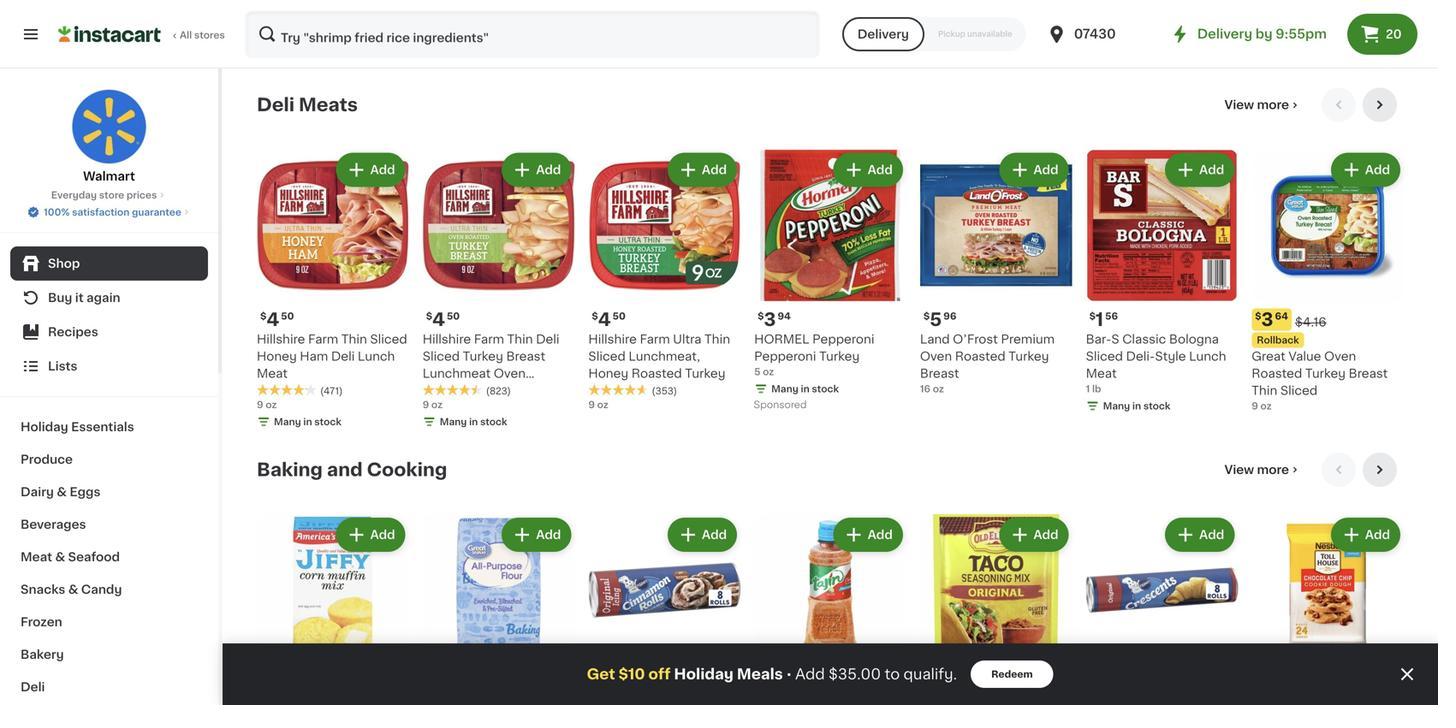 Task type: describe. For each thing, give the bounding box(es) containing it.
$10
[[619, 667, 645, 682]]

bar-s classic bologna sliced deli-style lunch meat 1 lb
[[1086, 333, 1227, 394]]

$ inside $ 5 48
[[758, 677, 764, 686]]

sliced for hillshire farm ultra thin sliced lunchmeat, honey roasted turkey
[[589, 351, 626, 363]]

3 for $ 3 94
[[764, 311, 776, 329]]

5 inside hormel pepperoni pepperoni turkey 5 oz
[[754, 367, 761, 377]]

view for land o'frost premium oven roasted turkey breast
[[1225, 99, 1255, 111]]

frozen link
[[10, 606, 208, 639]]

5 for $ 5 48
[[764, 676, 776, 694]]

beverages
[[21, 519, 86, 531]]

roasted inside great value oven roasted turkey breast thin sliced 9 oz
[[1252, 368, 1303, 380]]

farm for lunchmeat,
[[640, 333, 670, 345]]

holiday essentials link
[[10, 411, 208, 444]]

all stores
[[180, 30, 225, 40]]

satisfaction
[[72, 208, 130, 217]]

$ 3 64 $4.16
[[1256, 311, 1327, 329]]

produce
[[21, 454, 73, 466]]

bakery link
[[10, 639, 208, 671]]

$3.64 original price: $4.16 element
[[1252, 309, 1404, 331]]

$ inside the $ 3 24
[[592, 677, 598, 686]]

dairy & eggs
[[21, 486, 101, 498]]

hormel pepperoni pepperoni turkey 5 oz
[[754, 333, 875, 377]]

oz inside great value oven roasted turkey breast thin sliced 9 oz
[[1261, 402, 1272, 411]]

$ 1 56
[[1090, 311, 1118, 329]]

4 for hillshire farm thin sliced honey ham deli lunch meat
[[267, 311, 279, 329]]

produce link
[[10, 444, 208, 476]]

honey inside hillshire farm thin sliced honey ham deli lunch meat
[[257, 351, 297, 363]]

$ 0 93
[[924, 676, 957, 694]]

eligible
[[1300, 43, 1345, 55]]

to
[[885, 667, 900, 682]]

9 oz for hillshire farm ultra thin sliced lunchmeat, honey roasted turkey
[[589, 400, 609, 410]]

hormel
[[754, 333, 810, 345]]

service type group
[[842, 17, 1026, 51]]

& for dairy
[[57, 486, 67, 498]]

redeem
[[992, 670, 1033, 679]]

93
[[945, 677, 957, 686]]

item carousel region containing deli meats
[[257, 88, 1404, 439]]

$ inside $ 3 64 $4.16
[[1256, 312, 1262, 321]]

delivery by 9:55pm link
[[1170, 24, 1327, 45]]

all
[[180, 30, 192, 40]]

qualify.
[[904, 667, 957, 682]]

$ 3 94
[[758, 311, 791, 329]]

breast inside great value oven roasted turkey breast thin sliced 9 oz
[[1349, 368, 1388, 380]]

turkey inside hillshire farm ultra thin sliced lunchmeat, honey roasted turkey
[[685, 368, 726, 380]]

deli-
[[1126, 351, 1155, 363]]

instacart logo image
[[58, 24, 161, 45]]

hillshire for ham
[[257, 333, 305, 345]]

honey inside hillshire farm ultra thin sliced lunchmeat, honey roasted turkey
[[589, 368, 629, 380]]

$4.16
[[1295, 316, 1327, 328]]

meats
[[299, 96, 358, 114]]

100%
[[44, 208, 70, 217]]

1 inside bar-s classic bologna sliced deli-style lunch meat 1 lb
[[1086, 384, 1090, 394]]

treatment tracker modal dialog
[[223, 644, 1439, 706]]

meals
[[737, 667, 783, 682]]

sliced for bar-s classic bologna sliced deli-style lunch meat 1 lb
[[1086, 351, 1123, 363]]

store
[[99, 191, 124, 200]]

$ 3 24
[[592, 676, 625, 694]]

4 for hillshire farm thin deli sliced turkey breast lunchmeat oven roasted turkey breast
[[432, 311, 445, 329]]

(471)
[[320, 387, 343, 396]]

snacks
[[21, 584, 65, 596]]

delivery for delivery
[[858, 28, 909, 40]]

great value oven roasted turkey breast thin sliced 9 oz
[[1252, 351, 1388, 411]]

9 for hillshire farm thin sliced honey ham deli lunch meat
[[257, 400, 263, 410]]

lunch for bologna
[[1189, 351, 1227, 363]]

$35.00
[[829, 667, 881, 682]]

ultra
[[673, 333, 702, 345]]

premium
[[1001, 333, 1055, 345]]

off
[[649, 667, 671, 682]]

again
[[87, 292, 120, 304]]

$ up hillshire farm thin sliced honey ham deli lunch meat
[[260, 312, 267, 321]]

50 for hillshire farm ultra thin sliced lunchmeat, honey roasted turkey
[[613, 312, 626, 321]]

walmart link
[[71, 89, 147, 185]]

everyday
[[51, 191, 97, 200]]

0 horizontal spatial meat
[[21, 551, 52, 563]]

$ 4 50 for hillshire farm thin deli sliced turkey breast lunchmeat oven roasted turkey breast
[[426, 311, 460, 329]]

holiday essentials
[[21, 421, 134, 433]]

100% satisfaction guarantee button
[[27, 202, 192, 219]]

oz down hillshire farm ultra thin sliced lunchmeat, honey roasted turkey
[[597, 400, 609, 410]]

view more for land o'frost premium oven roasted turkey breast
[[1225, 99, 1290, 111]]

holiday inside treatment tracker modal dialog
[[674, 667, 734, 682]]

delivery button
[[842, 17, 925, 51]]

classic
[[1123, 333, 1167, 345]]

roasted inside hillshire farm thin deli sliced turkey breast lunchmeat oven roasted turkey breast
[[423, 385, 473, 397]]

roasted inside land o'frost premium oven roasted turkey breast 16 oz
[[955, 351, 1006, 363]]

candy
[[81, 584, 122, 596]]

it
[[75, 292, 84, 304]]

everyday store prices
[[51, 191, 157, 200]]

view more button for 0
[[1218, 453, 1308, 487]]

more for 0
[[1257, 464, 1290, 476]]

$ inside $ 0 93
[[924, 677, 930, 686]]

•
[[787, 668, 792, 681]]

many inside product group
[[1103, 401, 1130, 411]]

$ 4 50 for hillshire farm thin sliced honey ham deli lunch meat
[[260, 311, 294, 329]]

many inside button
[[937, 16, 965, 26]]

bologna
[[1170, 333, 1219, 345]]

9 oz for hillshire farm thin sliced honey ham deli lunch meat
[[257, 400, 277, 410]]

item carousel region containing baking and cooking
[[257, 453, 1404, 706]]

delivery by 9:55pm
[[1198, 28, 1327, 40]]

lunchmeat
[[423, 368, 491, 380]]

3 for $ 3 64 $4.16
[[1262, 311, 1274, 329]]

more for land o'frost premium oven roasted turkey breast
[[1257, 99, 1290, 111]]

view more for 0
[[1225, 464, 1290, 476]]

3 for $ 3 24
[[598, 676, 610, 694]]

recipes link
[[10, 315, 208, 349]]

oven inside land o'frost premium oven roasted turkey breast 16 oz
[[920, 351, 952, 363]]

baking
[[257, 461, 323, 479]]

$ up hillshire farm ultra thin sliced lunchmeat, honey roasted turkey
[[592, 312, 598, 321]]

product group containing see eligible items
[[1252, 0, 1404, 64]]

oven inside hillshire farm thin deli sliced turkey breast lunchmeat oven roasted turkey breast
[[494, 368, 526, 380]]

roasted inside hillshire farm ultra thin sliced lunchmeat, honey roasted turkey
[[632, 368, 682, 380]]

view more button for land o'frost premium oven roasted turkey breast
[[1218, 88, 1308, 122]]

sliced inside hillshire farm thin sliced honey ham deli lunch meat
[[370, 333, 407, 345]]

stock inside product group
[[1144, 401, 1171, 411]]

product group containing 1
[[1086, 150, 1238, 416]]

bar-
[[1086, 333, 1112, 345]]

land
[[920, 333, 950, 345]]

and
[[327, 461, 363, 479]]

Search field
[[247, 12, 818, 57]]

see eligible items button
[[1252, 35, 1404, 64]]

many down lunchmeat
[[440, 417, 467, 427]]

cooking
[[367, 461, 447, 479]]

beverages link
[[10, 509, 208, 541]]

0
[[930, 676, 943, 694]]

lists link
[[10, 349, 208, 384]]

94
[[778, 312, 791, 321]]

deli meats
[[257, 96, 358, 114]]

oz up "baking" on the left bottom of the page
[[266, 400, 277, 410]]

lunchmeat,
[[629, 351, 700, 363]]

9 oz for hillshire farm thin deli sliced turkey breast lunchmeat oven roasted turkey breast
[[423, 400, 443, 410]]

breast inside land o'frost premium oven roasted turkey breast 16 oz
[[920, 368, 959, 380]]

delivery for delivery by 9:55pm
[[1198, 28, 1253, 40]]

shop link
[[10, 247, 208, 281]]

recipes
[[48, 326, 98, 338]]

dairy
[[21, 486, 54, 498]]

snacks & candy link
[[10, 574, 208, 606]]

essentials
[[71, 421, 134, 433]]

rollback
[[1257, 336, 1300, 345]]

stock inside button
[[978, 16, 1005, 26]]

hillshire farm ultra thin sliced lunchmeat, honey roasted turkey
[[589, 333, 730, 380]]

dairy & eggs link
[[10, 476, 208, 509]]

turkey inside great value oven roasted turkey breast thin sliced 9 oz
[[1306, 368, 1346, 380]]

(353)
[[652, 387, 677, 396]]



Task type: locate. For each thing, give the bounding box(es) containing it.
$ inside $ 1 56
[[1090, 312, 1096, 321]]

see
[[1274, 43, 1297, 55]]

2 horizontal spatial hillshire
[[589, 333, 637, 345]]

50
[[281, 312, 294, 321], [447, 312, 460, 321], [613, 312, 626, 321]]

1 horizontal spatial 3
[[764, 311, 776, 329]]

1 4 from the left
[[267, 311, 279, 329]]

5 for $ 5 96
[[930, 311, 942, 329]]

$ left the 24
[[592, 677, 598, 686]]

1 item carousel region from the top
[[257, 88, 1404, 439]]

0 horizontal spatial 5
[[754, 367, 761, 377]]

9 down hillshire farm ultra thin sliced lunchmeat, honey roasted turkey
[[589, 400, 595, 410]]

48
[[778, 677, 791, 686]]

walmart
[[83, 170, 135, 182]]

1
[[1096, 311, 1104, 329], [1086, 384, 1090, 394]]

0 horizontal spatial oven
[[494, 368, 526, 380]]

1 horizontal spatial lunch
[[1189, 351, 1227, 363]]

$ up lunchmeat
[[426, 312, 432, 321]]

roasted
[[955, 351, 1006, 363], [632, 368, 682, 380], [1252, 368, 1303, 380], [423, 385, 473, 397]]

hillshire up the lunchmeat,
[[589, 333, 637, 345]]

2 horizontal spatial 50
[[613, 312, 626, 321]]

farm inside hillshire farm thin deli sliced turkey breast lunchmeat oven roasted turkey breast
[[474, 333, 504, 345]]

3 left 64
[[1262, 311, 1274, 329]]

1 lunch from the left
[[358, 351, 395, 363]]

thin up (471)
[[341, 333, 367, 345]]

sliced inside hillshire farm thin deli sliced turkey breast lunchmeat oven roasted turkey breast
[[423, 351, 460, 363]]

2 view from the top
[[1225, 464, 1255, 476]]

lunch right ham at the left
[[358, 351, 395, 363]]

0 horizontal spatial $ 4 50
[[260, 311, 294, 329]]

2 farm from the left
[[474, 333, 504, 345]]

oz right 16
[[933, 384, 944, 394]]

0 horizontal spatial 3
[[598, 676, 610, 694]]

shop
[[48, 258, 80, 270]]

$3.93 element
[[1252, 674, 1404, 696]]

2 horizontal spatial 4
[[598, 311, 611, 329]]

lunch for sliced
[[358, 351, 395, 363]]

5
[[930, 311, 942, 329], [754, 367, 761, 377], [764, 676, 776, 694]]

& left eggs
[[57, 486, 67, 498]]

9 oz up "baking" on the left bottom of the page
[[257, 400, 277, 410]]

lunch inside bar-s classic bologna sliced deli-style lunch meat 1 lb
[[1189, 351, 1227, 363]]

many in stock inside "many in stock" button
[[937, 16, 1005, 26]]

deli inside hillshire farm thin deli sliced turkey breast lunchmeat oven roasted turkey breast
[[536, 333, 560, 345]]

&
[[57, 486, 67, 498], [55, 551, 65, 563], [68, 584, 78, 596]]

holiday right "off"
[[674, 667, 734, 682]]

holiday inside "link"
[[21, 421, 68, 433]]

$ 5 48
[[758, 676, 791, 694]]

0 vertical spatial &
[[57, 486, 67, 498]]

9 oz down hillshire farm ultra thin sliced lunchmeat, honey roasted turkey
[[589, 400, 609, 410]]

3 $ 4 50 from the left
[[592, 311, 626, 329]]

2 view more from the top
[[1225, 464, 1290, 476]]

96
[[944, 312, 957, 321]]

items
[[1348, 43, 1383, 55]]

0 horizontal spatial 9 oz
[[257, 400, 277, 410]]

breast right '(823)'
[[520, 385, 559, 397]]

& for meat
[[55, 551, 65, 563]]

1 vertical spatial holiday
[[674, 667, 734, 682]]

view more
[[1225, 99, 1290, 111], [1225, 464, 1290, 476]]

hillshire inside hillshire farm thin deli sliced turkey breast lunchmeat oven roasted turkey breast
[[423, 333, 471, 345]]

4 up hillshire farm thin sliced honey ham deli lunch meat
[[267, 311, 279, 329]]

9 inside great value oven roasted turkey breast thin sliced 9 oz
[[1252, 402, 1259, 411]]

more
[[1257, 99, 1290, 111], [1257, 464, 1290, 476]]

oz inside land o'frost premium oven roasted turkey breast 16 oz
[[933, 384, 944, 394]]

4 up lunchmeat
[[432, 311, 445, 329]]

0 vertical spatial view
[[1225, 99, 1255, 111]]

9 oz
[[257, 400, 277, 410], [423, 400, 443, 410], [589, 400, 609, 410]]

1 left 56
[[1096, 311, 1104, 329]]

s
[[1112, 333, 1120, 345]]

2 horizontal spatial $ 4 50
[[592, 311, 626, 329]]

20 button
[[1348, 14, 1418, 55]]

0 horizontal spatial farm
[[308, 333, 338, 345]]

3 9 oz from the left
[[589, 400, 609, 410]]

3 left the 24
[[598, 676, 610, 694]]

thin inside great value oven roasted turkey breast thin sliced 9 oz
[[1252, 385, 1278, 397]]

view for 0
[[1225, 464, 1255, 476]]

walmart logo image
[[71, 89, 147, 164]]

3 4 from the left
[[598, 311, 611, 329]]

$ 4 50 up lunchmeat
[[426, 311, 460, 329]]

deli
[[257, 96, 295, 114], [536, 333, 560, 345], [331, 351, 355, 363], [21, 682, 45, 694]]

buy
[[48, 292, 72, 304]]

2 4 from the left
[[432, 311, 445, 329]]

64
[[1275, 312, 1289, 321]]

oz down the great
[[1261, 402, 1272, 411]]

9 for hillshire farm thin deli sliced turkey breast lunchmeat oven roasted turkey breast
[[423, 400, 429, 410]]

2 horizontal spatial oven
[[1325, 351, 1357, 363]]

1 vertical spatial pepperoni
[[754, 351, 816, 363]]

$ 4 50
[[260, 311, 294, 329], [426, 311, 460, 329], [592, 311, 626, 329]]

delivery inside button
[[858, 28, 909, 40]]

2 vertical spatial &
[[68, 584, 78, 596]]

pepperoni right hormel
[[813, 333, 875, 345]]

thin right ultra
[[705, 333, 730, 345]]

5 left 96
[[930, 311, 942, 329]]

many in stock button
[[920, 0, 1073, 31]]

$ left 56
[[1090, 312, 1096, 321]]

deli link
[[10, 671, 208, 704]]

many down deli-
[[1103, 401, 1130, 411]]

stores
[[194, 30, 225, 40]]

oz
[[763, 367, 774, 377], [933, 384, 944, 394], [266, 400, 277, 410], [432, 400, 443, 410], [597, 400, 609, 410], [1261, 402, 1272, 411]]

1 more from the top
[[1257, 99, 1290, 111]]

5 left 48
[[764, 676, 776, 694]]

lunch
[[358, 351, 395, 363], [1189, 351, 1227, 363]]

$ inside the $ 3 94
[[758, 312, 764, 321]]

3 inside the $3.64 original price: $4.16 element
[[1262, 311, 1274, 329]]

item carousel region
[[257, 88, 1404, 439], [257, 453, 1404, 706]]

holiday up produce at the left of the page
[[21, 421, 68, 433]]

3 50 from the left
[[613, 312, 626, 321]]

meat for sliced
[[1086, 368, 1117, 380]]

1 horizontal spatial honey
[[589, 368, 629, 380]]

oven
[[920, 351, 952, 363], [1325, 351, 1357, 363], [494, 368, 526, 380]]

0 horizontal spatial 1
[[1086, 384, 1090, 394]]

1 horizontal spatial 4
[[432, 311, 445, 329]]

delivery
[[1198, 28, 1253, 40], [858, 28, 909, 40]]

many
[[937, 16, 965, 26], [772, 384, 799, 394], [1103, 401, 1130, 411], [274, 417, 301, 427], [440, 417, 467, 427]]

9 up "baking" on the left bottom of the page
[[257, 400, 263, 410]]

1 vertical spatial &
[[55, 551, 65, 563]]

1 view more from the top
[[1225, 99, 1290, 111]]

turkey inside hormel pepperoni pepperoni turkey 5 oz
[[820, 351, 860, 363]]

honey
[[257, 351, 297, 363], [589, 368, 629, 380]]

0 vertical spatial holiday
[[21, 421, 68, 433]]

9 for hillshire farm ultra thin sliced lunchmeat, honey roasted turkey
[[589, 400, 595, 410]]

50 for hillshire farm thin sliced honey ham deli lunch meat
[[281, 312, 294, 321]]

hillshire for lunchmeat,
[[589, 333, 637, 345]]

50 up lunchmeat
[[447, 312, 460, 321]]

roasted down o'frost
[[955, 351, 1006, 363]]

all stores link
[[58, 10, 226, 58]]

3 hillshire from the left
[[589, 333, 637, 345]]

baking and cooking
[[257, 461, 447, 479]]

4 for hillshire farm ultra thin sliced lunchmeat, honey roasted turkey
[[598, 311, 611, 329]]

1 50 from the left
[[281, 312, 294, 321]]

0 vertical spatial view more button
[[1218, 88, 1308, 122]]

0 horizontal spatial delivery
[[858, 28, 909, 40]]

2 $ 4 50 from the left
[[426, 311, 460, 329]]

hillshire up lunchmeat
[[423, 333, 471, 345]]

thin
[[341, 333, 367, 345], [507, 333, 533, 345], [705, 333, 730, 345], [1252, 385, 1278, 397]]

2 horizontal spatial 9 oz
[[589, 400, 609, 410]]

50 up hillshire farm ultra thin sliced lunchmeat, honey roasted turkey
[[613, 312, 626, 321]]

farm up the lunchmeat,
[[640, 333, 670, 345]]

0 horizontal spatial honey
[[257, 351, 297, 363]]

many up sponsored badge image
[[772, 384, 799, 394]]

sliced for hillshire farm thin deli sliced turkey breast lunchmeat oven roasted turkey breast
[[423, 351, 460, 363]]

1 vertical spatial honey
[[589, 368, 629, 380]]

farm for ham
[[308, 333, 338, 345]]

0 horizontal spatial lunch
[[358, 351, 395, 363]]

get $10 off holiday meals • add $35.00 to qualify.
[[587, 667, 957, 682]]

0 vertical spatial view more
[[1225, 99, 1290, 111]]

style
[[1155, 351, 1186, 363]]

$ 4 50 up hillshire farm ultra thin sliced lunchmeat, honey roasted turkey
[[592, 311, 626, 329]]

2 vertical spatial 5
[[764, 676, 776, 694]]

product group
[[1252, 0, 1404, 64], [257, 150, 409, 432], [423, 150, 575, 432], [589, 150, 741, 412], [754, 150, 907, 415], [920, 150, 1073, 396], [1086, 150, 1238, 416], [1252, 150, 1404, 413], [257, 515, 409, 706], [423, 515, 575, 706], [589, 515, 741, 706], [754, 515, 907, 706], [920, 515, 1073, 706], [1086, 515, 1238, 706], [1252, 515, 1404, 706]]

$ inside $ 5 96
[[924, 312, 930, 321]]

3 left 94
[[764, 311, 776, 329]]

frozen
[[21, 617, 62, 629]]

4 up hillshire farm ultra thin sliced lunchmeat, honey roasted turkey
[[598, 311, 611, 329]]

farm up lunchmeat
[[474, 333, 504, 345]]

07430 button
[[1047, 10, 1150, 58]]

0 horizontal spatial holiday
[[21, 421, 68, 433]]

2 more from the top
[[1257, 464, 1290, 476]]

1 horizontal spatial $ 4 50
[[426, 311, 460, 329]]

oz inside hormel pepperoni pepperoni turkey 5 oz
[[763, 367, 774, 377]]

1 horizontal spatial 50
[[447, 312, 460, 321]]

2 50 from the left
[[447, 312, 460, 321]]

hillshire inside hillshire farm thin sliced honey ham deli lunch meat
[[257, 333, 305, 345]]

1 horizontal spatial 9 oz
[[423, 400, 443, 410]]

breast up '(823)'
[[506, 351, 546, 363]]

1 vertical spatial more
[[1257, 464, 1290, 476]]

hillshire inside hillshire farm ultra thin sliced lunchmeat, honey roasted turkey
[[589, 333, 637, 345]]

0 vertical spatial more
[[1257, 99, 1290, 111]]

thin inside hillshire farm ultra thin sliced lunchmeat, honey roasted turkey
[[705, 333, 730, 345]]

farm
[[308, 333, 338, 345], [474, 333, 504, 345], [640, 333, 670, 345]]

hillshire farm thin deli sliced turkey breast lunchmeat oven roasted turkey breast
[[423, 333, 560, 397]]

2 hillshire from the left
[[423, 333, 471, 345]]

56
[[1106, 312, 1118, 321]]

sliced
[[370, 333, 407, 345], [423, 351, 460, 363], [1086, 351, 1123, 363], [589, 351, 626, 363], [1281, 385, 1318, 397]]

oven right value
[[1325, 351, 1357, 363]]

1 horizontal spatial delivery
[[1198, 28, 1253, 40]]

breast down the $3.64 original price: $4.16 element
[[1349, 368, 1388, 380]]

$ left 94
[[758, 312, 764, 321]]

seafood
[[68, 551, 120, 563]]

lunch down bologna
[[1189, 351, 1227, 363]]

oz down lunchmeat
[[432, 400, 443, 410]]

add inside treatment tracker modal dialog
[[795, 667, 825, 682]]

farm for turkey
[[474, 333, 504, 345]]

9 oz down lunchmeat
[[423, 400, 443, 410]]

farm inside hillshire farm thin sliced honey ham deli lunch meat
[[308, 333, 338, 345]]

many right delivery button
[[937, 16, 965, 26]]

guarantee
[[132, 208, 181, 217]]

meat
[[257, 368, 288, 380], [1086, 368, 1117, 380], [21, 551, 52, 563]]

1 horizontal spatial hillshire
[[423, 333, 471, 345]]

bakery
[[21, 649, 64, 661]]

(823)
[[486, 387, 511, 396]]

sliced inside bar-s classic bologna sliced deli-style lunch meat 1 lb
[[1086, 351, 1123, 363]]

1 horizontal spatial 5
[[764, 676, 776, 694]]

view more button
[[1218, 88, 1308, 122], [1218, 453, 1308, 487]]

0 vertical spatial 1
[[1096, 311, 1104, 329]]

$ 4 50 up hillshire farm thin sliced honey ham deli lunch meat
[[260, 311, 294, 329]]

0 vertical spatial pepperoni
[[813, 333, 875, 345]]

oven up '(823)'
[[494, 368, 526, 380]]

1 vertical spatial view more button
[[1218, 453, 1308, 487]]

& left candy
[[68, 584, 78, 596]]

hillshire for turkey
[[423, 333, 471, 345]]

1 vertical spatial 5
[[754, 367, 761, 377]]

1 $ 4 50 from the left
[[260, 311, 294, 329]]

0 horizontal spatial hillshire
[[257, 333, 305, 345]]

50 for hillshire farm thin deli sliced turkey breast lunchmeat oven roasted turkey breast
[[447, 312, 460, 321]]

2 horizontal spatial 3
[[1262, 311, 1274, 329]]

roasted down the great
[[1252, 368, 1303, 380]]

thin up '(823)'
[[507, 333, 533, 345]]

1 9 oz from the left
[[257, 400, 277, 410]]

0 vertical spatial item carousel region
[[257, 88, 1404, 439]]

1 left the lb
[[1086, 384, 1090, 394]]

1 horizontal spatial holiday
[[674, 667, 734, 682]]

farm up ham at the left
[[308, 333, 338, 345]]

ham
[[300, 351, 328, 363]]

land o'frost premium oven roasted turkey breast 16 oz
[[920, 333, 1055, 394]]

oven down the land
[[920, 351, 952, 363]]

everyday store prices link
[[51, 188, 167, 202]]

value
[[1289, 351, 1322, 363]]

roasted down the lunchmeat,
[[632, 368, 682, 380]]

1 vertical spatial view
[[1225, 464, 1255, 476]]

1 farm from the left
[[308, 333, 338, 345]]

great
[[1252, 351, 1286, 363]]

redeem button
[[971, 661, 1054, 688]]

1 view from the top
[[1225, 99, 1255, 111]]

hillshire farm thin sliced honey ham deli lunch meat
[[257, 333, 407, 380]]

2 item carousel region from the top
[[257, 453, 1404, 706]]

1 vertical spatial item carousel region
[[257, 453, 1404, 706]]

product group containing 0
[[920, 515, 1073, 706]]

& for snacks
[[68, 584, 78, 596]]

turkey inside land o'frost premium oven roasted turkey breast 16 oz
[[1009, 351, 1049, 363]]

2 horizontal spatial 5
[[930, 311, 942, 329]]

meat inside bar-s classic bologna sliced deli-style lunch meat 1 lb
[[1086, 368, 1117, 380]]

9 down lunchmeat
[[423, 400, 429, 410]]

5 up sponsored badge image
[[754, 367, 761, 377]]

many up "baking" on the left bottom of the page
[[274, 417, 301, 427]]

2 view more button from the top
[[1218, 453, 1308, 487]]

9
[[257, 400, 263, 410], [423, 400, 429, 410], [589, 400, 595, 410], [1252, 402, 1259, 411]]

0 vertical spatial 5
[[930, 311, 942, 329]]

2 lunch from the left
[[1189, 351, 1227, 363]]

$ left 64
[[1256, 312, 1262, 321]]

sliced inside hillshire farm ultra thin sliced lunchmeat, honey roasted turkey
[[589, 351, 626, 363]]

1 vertical spatial view more
[[1225, 464, 1290, 476]]

meat & seafood
[[21, 551, 120, 563]]

farm inside hillshire farm ultra thin sliced lunchmeat, honey roasted turkey
[[640, 333, 670, 345]]

0 vertical spatial honey
[[257, 351, 297, 363]]

thin down the great
[[1252, 385, 1278, 397]]

2 horizontal spatial farm
[[640, 333, 670, 345]]

1 horizontal spatial 1
[[1096, 311, 1104, 329]]

many in stock
[[937, 16, 1005, 26], [772, 384, 839, 394], [1103, 401, 1171, 411], [274, 417, 342, 427], [440, 417, 507, 427]]

50 up hillshire farm thin sliced honey ham deli lunch meat
[[281, 312, 294, 321]]

16
[[920, 384, 931, 394]]

None search field
[[245, 10, 820, 58]]

lb
[[1093, 384, 1102, 394]]

2 horizontal spatial meat
[[1086, 368, 1117, 380]]

thin inside hillshire farm thin deli sliced turkey breast lunchmeat oven roasted turkey breast
[[507, 333, 533, 345]]

sliced inside great value oven roasted turkey breast thin sliced 9 oz
[[1281, 385, 1318, 397]]

breast
[[506, 351, 546, 363], [920, 368, 959, 380], [1349, 368, 1388, 380], [520, 385, 559, 397]]

buy it again
[[48, 292, 120, 304]]

sponsored badge image
[[754, 401, 806, 410]]

4
[[267, 311, 279, 329], [432, 311, 445, 329], [598, 311, 611, 329]]

lists
[[48, 360, 77, 372]]

3 farm from the left
[[640, 333, 670, 345]]

$ left 96
[[924, 312, 930, 321]]

$ left the 93 on the bottom of page
[[924, 677, 930, 686]]

meat inside hillshire farm thin sliced honey ham deli lunch meat
[[257, 368, 288, 380]]

meat for honey
[[257, 368, 288, 380]]

9 down the great
[[1252, 402, 1259, 411]]

20
[[1386, 28, 1402, 40]]

o'frost
[[953, 333, 998, 345]]

1 horizontal spatial meat
[[257, 368, 288, 380]]

1 horizontal spatial farm
[[474, 333, 504, 345]]

deli inside hillshire farm thin sliced honey ham deli lunch meat
[[331, 351, 355, 363]]

in inside button
[[967, 16, 976, 26]]

lunch inside hillshire farm thin sliced honey ham deli lunch meat
[[358, 351, 395, 363]]

1 horizontal spatial oven
[[920, 351, 952, 363]]

$ left 48
[[758, 677, 764, 686]]

oz down hormel
[[763, 367, 774, 377]]

& down beverages
[[55, 551, 65, 563]]

roasted down lunchmeat
[[423, 385, 473, 397]]

oven inside great value oven roasted turkey breast thin sliced 9 oz
[[1325, 351, 1357, 363]]

100% satisfaction guarantee
[[44, 208, 181, 217]]

1 view more button from the top
[[1218, 88, 1308, 122]]

0 horizontal spatial 4
[[267, 311, 279, 329]]

hillshire up ham at the left
[[257, 333, 305, 345]]

breast up 16
[[920, 368, 959, 380]]

pepperoni down hormel
[[754, 351, 816, 363]]

1 vertical spatial 1
[[1086, 384, 1090, 394]]

$ 4 50 for hillshire farm ultra thin sliced lunchmeat, honey roasted turkey
[[592, 311, 626, 329]]

thin inside hillshire farm thin sliced honey ham deli lunch meat
[[341, 333, 367, 345]]

2 9 oz from the left
[[423, 400, 443, 410]]

0 horizontal spatial 50
[[281, 312, 294, 321]]

1 hillshire from the left
[[257, 333, 305, 345]]

by
[[1256, 28, 1273, 40]]



Task type: vqa. For each thing, say whether or not it's contained in the screenshot.


